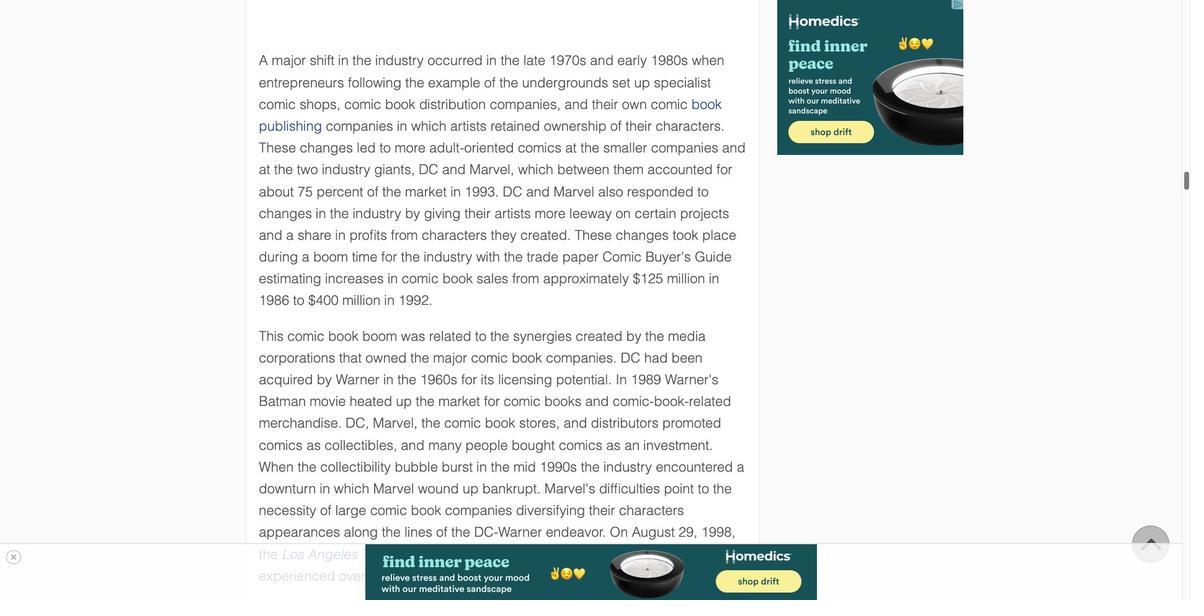 Task type: locate. For each thing, give the bounding box(es) containing it.
ownership
[[544, 118, 607, 134]]

distributors
[[591, 416, 659, 431]]

0 horizontal spatial boom
[[313, 249, 348, 265]]

dc
[[419, 162, 438, 178], [503, 184, 522, 199], [621, 350, 641, 366]]

times
[[361, 547, 398, 562]]

major up the 1960s
[[433, 350, 467, 366]]

endeavor.
[[546, 525, 606, 541]]

marvel, down oriented
[[470, 162, 514, 178]]

the up following
[[352, 53, 371, 68]]

movie
[[310, 394, 346, 410]]

by up 'movie'
[[317, 372, 332, 388]]

1 vertical spatial market
[[439, 394, 480, 410]]

by
[[405, 206, 420, 221], [626, 329, 642, 344], [317, 372, 332, 388]]

2 vertical spatial a
[[737, 460, 745, 475]]

2 horizontal spatial marvel
[[640, 547, 681, 562]]

changes down certain
[[616, 228, 669, 243]]

industry
[[375, 53, 424, 68], [322, 162, 370, 178], [353, 206, 401, 221], [424, 249, 472, 265], [604, 460, 652, 475]]

0 horizontal spatial as
[[306, 438, 321, 453]]

industry up following
[[375, 53, 424, 68]]

their inside a major shift in the industry occurred in the late 1970s and early 1980s when entrepreneurs following the example of the undergrounds set up specialist comic shops, comic book distribution companies, and their own comic
[[592, 97, 618, 112]]

2 vertical spatial up
[[463, 481, 479, 497]]

had inside reported in some detail the frustrations marvel had experienced over thirteen years in trying to bring spiderman to the screen.
[[684, 547, 708, 562]]

2 horizontal spatial a
[[737, 460, 745, 475]]

changes up two
[[300, 140, 353, 156]]

these
[[259, 140, 296, 156], [575, 228, 612, 243]]

book up "characters." at the right of page
[[692, 97, 722, 112]]

the left late
[[501, 53, 520, 68]]

had inside this comic book boom was related to the synergies created by the media corporations that owned the major comic book companies. dc had been acquired by warner in the 1960s for its licensing potential. in 1989 warner's batman movie heated up the market for comic books and comic-book-related merchandise. dc, marvel, the comic book stores, and distributors promoted comics as collectibles, and many people bought comics as an investment. when the collectibility bubble burst in the mid 1990s the industry encountered a downturn in which marvel wound up bankrupt. marvel's difficulties point to the necessity of large comic book companies diversifying their characters appearances along the lines of the dc-warner endeavor. on august 29, 1998, the
[[644, 350, 668, 366]]

1 vertical spatial companies
[[651, 140, 718, 156]]

0 horizontal spatial marvel
[[373, 481, 414, 497]]

1 horizontal spatial characters
[[619, 503, 684, 519]]

2 horizontal spatial by
[[626, 329, 642, 344]]

comics inside companies in which artists retained ownership of their characters. these changes led to more adult-oriented comics at the smaller companies and at the two industry giants, dc and marvel, which between them accounted for about 75 percent of the market in 1993. dc and marvel also responded to changes in the industry by giving their artists more leeway on certain projects and a share in profits from characters they created. these changes took place during a boom time for the industry with the trade paper comic buyer's guide estimating increases in comic book sales from approximately $125 million in 1986 to $400 million in 1992.
[[518, 140, 562, 156]]

29,
[[679, 525, 698, 541]]

leeway
[[569, 206, 612, 221]]

comics up the 1990s
[[559, 438, 603, 453]]

1 vertical spatial a
[[302, 249, 310, 265]]

sales
[[477, 271, 509, 287]]

0 vertical spatial more
[[395, 140, 426, 156]]

0 vertical spatial characters
[[422, 228, 487, 243]]

marvel, inside this comic book boom was related to the synergies created by the media corporations that owned the major comic book companies. dc had been acquired by warner in the 1960s for its licensing potential. in 1989 warner's batman movie heated up the market for comic books and comic-book-related merchandise. dc, marvel, the comic book stores, and distributors promoted comics as collectibles, and many people bought comics as an investment. when the collectibility bubble burst in the mid 1990s the industry encountered a downturn in which marvel wound up bankrupt. marvel's difficulties point to the necessity of large comic book companies diversifying their characters appearances along the lines of the dc-warner endeavor. on august 29, 1998, the
[[373, 416, 418, 431]]

artists up they
[[495, 206, 531, 221]]

of right lines
[[436, 525, 448, 541]]

1 vertical spatial artists
[[495, 206, 531, 221]]

of left large
[[320, 503, 332, 519]]

set
[[612, 75, 630, 90]]

1 horizontal spatial marvel,
[[470, 162, 514, 178]]

companies,
[[490, 97, 561, 112]]

book publishing link
[[259, 97, 722, 134]]

more up created.
[[535, 206, 566, 221]]

0 vertical spatial major
[[272, 53, 306, 68]]

1 horizontal spatial had
[[684, 547, 708, 562]]

2 vertical spatial companies
[[445, 503, 512, 519]]

warner
[[336, 372, 380, 388], [498, 525, 542, 541]]

1 horizontal spatial at
[[565, 140, 577, 156]]

in down guide
[[709, 271, 719, 287]]

was
[[401, 329, 425, 344]]

0 horizontal spatial marvel,
[[373, 416, 418, 431]]

2 vertical spatial marvel
[[640, 547, 681, 562]]

dc inside this comic book boom was related to the synergies created by the media corporations that owned the major comic book companies. dc had been acquired by warner in the 1960s for its licensing potential. in 1989 warner's batman movie heated up the market for comic books and comic-book-related merchandise. dc, marvel, the comic book stores, and distributors promoted comics as collectibles, and many people bought comics as an investment. when the collectibility bubble burst in the mid 1990s the industry encountered a downturn in which marvel wound up bankrupt. marvel's difficulties point to the necessity of large comic book companies diversifying their characters appearances along the lines of the dc-warner endeavor. on august 29, 1998, the
[[621, 350, 641, 366]]

encountered
[[656, 460, 733, 475]]

characters inside this comic book boom was related to the synergies created by the media corporations that owned the major comic book companies. dc had been acquired by warner in the 1960s for its licensing potential. in 1989 warner's batman movie heated up the market for comic books and comic-book-related merchandise. dc, marvel, the comic book stores, and distributors promoted comics as collectibles, and many people bought comics as an investment. when the collectibility bubble burst in the mid 1990s the industry encountered a downturn in which marvel wound up bankrupt. marvel's difficulties point to the necessity of large comic book companies diversifying their characters appearances along the lines of the dc-warner endeavor. on august 29, 1998, the
[[619, 503, 684, 519]]

advertisement region
[[777, 0, 963, 155], [365, 545, 817, 601]]

0 vertical spatial up
[[634, 75, 650, 90]]

up inside a major shift in the industry occurred in the late 1970s and early 1980s when entrepreneurs following the example of the undergrounds set up specialist comic shops, comic book distribution companies, and their own comic
[[634, 75, 650, 90]]

which
[[411, 118, 447, 134], [518, 162, 554, 178], [334, 481, 369, 497]]

0 horizontal spatial these
[[259, 140, 296, 156]]

comic
[[259, 97, 296, 112], [344, 97, 381, 112], [651, 97, 688, 112], [402, 271, 439, 287], [288, 329, 324, 344], [471, 350, 508, 366], [504, 394, 541, 410], [444, 416, 481, 431], [370, 503, 407, 519]]

0 horizontal spatial warner
[[336, 372, 380, 388]]

1 horizontal spatial which
[[411, 118, 447, 134]]

1 horizontal spatial million
[[667, 271, 705, 287]]

1 vertical spatial had
[[684, 547, 708, 562]]

2 horizontal spatial dc
[[621, 350, 641, 366]]

1 horizontal spatial more
[[535, 206, 566, 221]]

major up entrepreneurs
[[272, 53, 306, 68]]

to down encountered
[[698, 481, 709, 497]]

time
[[352, 249, 378, 265]]

marvel down bubble
[[373, 481, 414, 497]]

for
[[717, 162, 733, 178], [381, 249, 397, 265], [461, 372, 477, 388], [484, 394, 500, 410]]

1 vertical spatial major
[[433, 350, 467, 366]]

1980s
[[651, 53, 688, 68]]

in right the shift
[[338, 53, 349, 68]]

up down burst
[[463, 481, 479, 497]]

book left sales
[[443, 271, 473, 287]]

marvel,
[[470, 162, 514, 178], [373, 416, 418, 431]]

0 vertical spatial which
[[411, 118, 447, 134]]

bring
[[523, 569, 555, 584]]

promoted
[[663, 416, 721, 431]]

2 horizontal spatial up
[[634, 75, 650, 90]]

projects
[[680, 206, 729, 221]]

and down adult-
[[442, 162, 466, 178]]

warner up detail
[[498, 525, 542, 541]]

0 horizontal spatial more
[[395, 140, 426, 156]]

companies
[[326, 118, 393, 134], [651, 140, 718, 156], [445, 503, 512, 519]]

dc right the "1993."
[[503, 184, 522, 199]]

1 horizontal spatial these
[[575, 228, 612, 243]]

a
[[286, 228, 294, 243], [302, 249, 310, 265], [737, 460, 745, 475]]

when
[[692, 53, 725, 68]]

the up companies,
[[499, 75, 518, 90]]

0 vertical spatial a
[[286, 228, 294, 243]]

0 vertical spatial million
[[667, 271, 705, 287]]

trying
[[470, 569, 504, 584]]

0 vertical spatial from
[[391, 228, 418, 243]]

0 vertical spatial related
[[429, 329, 471, 344]]

trade
[[527, 249, 559, 265]]

their down set
[[592, 97, 618, 112]]

these down leeway
[[575, 228, 612, 243]]

an
[[625, 438, 640, 453]]

industry inside a major shift in the industry occurred in the late 1970s and early 1980s when entrepreneurs following the example of the undergrounds set up specialist comic shops, comic book distribution companies, and their own comic
[[375, 53, 424, 68]]

1 horizontal spatial companies
[[445, 503, 512, 519]]

in up giving
[[451, 184, 461, 199]]

1 horizontal spatial from
[[512, 271, 539, 287]]

0 vertical spatial market
[[405, 184, 447, 199]]

characters up august
[[619, 503, 684, 519]]

0 vertical spatial changes
[[300, 140, 353, 156]]

market
[[405, 184, 447, 199], [439, 394, 480, 410]]

2 vertical spatial by
[[317, 372, 332, 388]]

corporations
[[259, 350, 335, 366]]

the up times
[[382, 525, 401, 541]]

1 vertical spatial these
[[575, 228, 612, 243]]

comics up when at the bottom left
[[259, 438, 303, 453]]

books
[[544, 394, 582, 410]]

0 vertical spatial boom
[[313, 249, 348, 265]]

oriented
[[464, 140, 514, 156]]

and up set
[[590, 53, 614, 68]]

their down the "1993."
[[465, 206, 491, 221]]

to
[[380, 140, 391, 156], [697, 184, 709, 199], [293, 293, 304, 309], [475, 329, 487, 344], [698, 481, 709, 497], [508, 569, 519, 584], [629, 569, 641, 584]]

and up ownership
[[565, 97, 588, 112]]

1 horizontal spatial dc
[[503, 184, 522, 199]]

0 horizontal spatial companies
[[326, 118, 393, 134]]

1 horizontal spatial by
[[405, 206, 420, 221]]

1 vertical spatial characters
[[619, 503, 684, 519]]

the left example
[[405, 75, 424, 90]]

0 vertical spatial marvel
[[554, 184, 595, 199]]

0 horizontal spatial from
[[391, 228, 418, 243]]

collectibles,
[[325, 438, 397, 453]]

companies up led
[[326, 118, 393, 134]]

0 horizontal spatial major
[[272, 53, 306, 68]]

comics down the retained
[[518, 140, 562, 156]]

their
[[592, 97, 618, 112], [626, 118, 652, 134], [465, 206, 491, 221], [589, 503, 615, 519]]

1 vertical spatial marvel,
[[373, 416, 418, 431]]

1 vertical spatial at
[[259, 162, 270, 178]]

in right occurred on the left of page
[[486, 53, 497, 68]]

by right the created
[[626, 329, 642, 344]]

created
[[576, 329, 623, 344]]

which up adult-
[[411, 118, 447, 134]]

percent
[[317, 184, 363, 199]]

0 horizontal spatial had
[[644, 350, 668, 366]]

0 vertical spatial at
[[565, 140, 577, 156]]

to up its
[[475, 329, 487, 344]]

boom inside companies in which artists retained ownership of their characters. these changes led to more adult-oriented comics at the smaller companies and at the two industry giants, dc and marvel, which between them accounted for about 75 percent of the market in 1993. dc and marvel also responded to changes in the industry by giving their artists more leeway on certain projects and a share in profits from characters they created. these changes took place during a boom time for the industry with the trade paper comic buyer's guide estimating increases in comic book sales from approximately $125 million in 1986 to $400 million in 1992.
[[313, 249, 348, 265]]

1 vertical spatial dc
[[503, 184, 522, 199]]

1989
[[631, 372, 661, 388]]

0 horizontal spatial at
[[259, 162, 270, 178]]

market down the 1960s
[[439, 394, 480, 410]]

0 vertical spatial these
[[259, 140, 296, 156]]

1 horizontal spatial as
[[606, 438, 621, 453]]

marvel inside this comic book boom was related to the synergies created by the media corporations that owned the major comic book companies. dc had been acquired by warner in the 1960s for its licensing potential. in 1989 warner's batman movie heated up the market for comic books and comic-book-related merchandise. dc, marvel, the comic book stores, and distributors promoted comics as collectibles, and many people bought comics as an investment. when the collectibility bubble burst in the mid 1990s the industry encountered a downturn in which marvel wound up bankrupt. marvel's difficulties point to the necessity of large comic book companies diversifying their characters appearances along the lines of the dc-warner endeavor. on august 29, 1998, the
[[373, 481, 414, 497]]

comic up corporations
[[288, 329, 324, 344]]

from right the profits
[[391, 228, 418, 243]]

which up large
[[334, 481, 369, 497]]

0 horizontal spatial characters
[[422, 228, 487, 243]]

artists down the distribution
[[450, 118, 487, 134]]

market up giving
[[405, 184, 447, 199]]

1 vertical spatial related
[[689, 394, 731, 410]]

following
[[348, 75, 402, 90]]

which left between
[[518, 162, 554, 178]]

1 vertical spatial boom
[[362, 329, 397, 344]]

these down publishing
[[259, 140, 296, 156]]

shift
[[310, 53, 335, 68]]

industry up percent
[[322, 162, 370, 178]]

downturn
[[259, 481, 316, 497]]

0 vertical spatial advertisement region
[[777, 0, 963, 155]]

boom up owned
[[362, 329, 397, 344]]

industry up the difficulties
[[604, 460, 652, 475]]

book inside book publishing
[[692, 97, 722, 112]]

giving
[[424, 206, 461, 221]]

bankrupt.
[[482, 481, 541, 497]]

comic up publishing
[[259, 97, 296, 112]]

owned
[[366, 350, 407, 366]]

a right encountered
[[737, 460, 745, 475]]

in right increases
[[388, 271, 398, 287]]

1960s
[[420, 372, 457, 388]]

0 horizontal spatial which
[[334, 481, 369, 497]]

1 horizontal spatial major
[[433, 350, 467, 366]]

$400
[[308, 293, 339, 309]]

warner down that
[[336, 372, 380, 388]]

some
[[472, 547, 505, 562]]

book down following
[[385, 97, 415, 112]]

2 vertical spatial which
[[334, 481, 369, 497]]

by inside companies in which artists retained ownership of their characters. these changes led to more adult-oriented comics at the smaller companies and at the two industry giants, dc and marvel, which between them accounted for about 75 percent of the market in 1993. dc and marvel also responded to changes in the industry by giving their artists more leeway on certain projects and a share in profits from characters they created. these changes took place during a boom time for the industry with the trade paper comic buyer's guide estimating increases in comic book sales from approximately $125 million in 1986 to $400 million in 1992.
[[405, 206, 420, 221]]

which inside this comic book boom was related to the synergies created by the media corporations that owned the major comic book companies. dc had been acquired by warner in the 1960s for its licensing potential. in 1989 warner's batman movie heated up the market for comic books and comic-book-related merchandise. dc, marvel, the comic book stores, and distributors promoted comics as collectibles, and many people bought comics as an investment. when the collectibility bubble burst in the mid 1990s the industry encountered a downturn in which marvel wound up bankrupt. marvel's difficulties point to the necessity of large comic book companies diversifying their characters appearances along the lines of the dc-warner endeavor. on august 29, 1998, the
[[334, 481, 369, 497]]

0 vertical spatial warner
[[336, 372, 380, 388]]

characters inside companies in which artists retained ownership of their characters. these changes led to more adult-oriented comics at the smaller companies and at the two industry giants, dc and marvel, which between them accounted for about 75 percent of the market in 1993. dc and marvel also responded to changes in the industry by giving their artists more leeway on certain projects and a share in profits from characters they created. these changes took place during a boom time for the industry with the trade paper comic buyer's guide estimating increases in comic book sales from approximately $125 million in 1986 to $400 million in 1992.
[[422, 228, 487, 243]]

million down increases
[[342, 293, 381, 309]]

marvel down august
[[640, 547, 681, 562]]

major
[[272, 53, 306, 68], [433, 350, 467, 366]]

for right the time
[[381, 249, 397, 265]]

1 horizontal spatial marvel
[[554, 184, 595, 199]]

companies.
[[546, 350, 617, 366]]

the left media
[[645, 329, 664, 344]]

took
[[673, 228, 699, 243]]

0 horizontal spatial artists
[[450, 118, 487, 134]]

comic-
[[613, 394, 654, 410]]

the up downturn
[[298, 460, 317, 475]]

2 horizontal spatial which
[[518, 162, 554, 178]]

1 vertical spatial changes
[[259, 206, 312, 221]]

appearances
[[259, 525, 340, 541]]

and down "characters." at the right of page
[[722, 140, 746, 156]]

boom
[[313, 249, 348, 265], [362, 329, 397, 344]]

major inside this comic book boom was related to the synergies created by the media corporations that owned the major comic book companies. dc had been acquired by warner in the 1960s for its licensing potential. in 1989 warner's batman movie heated up the market for comic books and comic-book-related merchandise. dc, marvel, the comic book stores, and distributors promoted comics as collectibles, and many people bought comics as an investment. when the collectibility bubble burst in the mid 1990s the industry encountered a downturn in which marvel wound up bankrupt. marvel's difficulties point to the necessity of large comic book companies diversifying their characters appearances along the lines of the dc-warner endeavor. on august 29, 1998, the
[[433, 350, 467, 366]]

as left an
[[606, 438, 621, 453]]

major inside a major shift in the industry occurred in the late 1970s and early 1980s when entrepreneurs following the example of the undergrounds set up specialist comic shops, comic book distribution companies, and their own comic
[[272, 53, 306, 68]]

0 horizontal spatial up
[[396, 394, 412, 410]]

to down frustrations
[[629, 569, 641, 584]]

at
[[565, 140, 577, 156], [259, 162, 270, 178]]

with
[[476, 249, 500, 265]]

1 vertical spatial from
[[512, 271, 539, 287]]

0 vertical spatial artists
[[450, 118, 487, 134]]

more
[[395, 140, 426, 156], [535, 206, 566, 221]]

the up between
[[581, 140, 600, 156]]

2 vertical spatial dc
[[621, 350, 641, 366]]

at down ownership
[[565, 140, 577, 156]]

comic up many
[[444, 416, 481, 431]]

to up the projects
[[697, 184, 709, 199]]

marvel's
[[545, 481, 595, 497]]

them
[[613, 162, 644, 178]]

1 horizontal spatial boom
[[362, 329, 397, 344]]

a left the share
[[286, 228, 294, 243]]

on
[[610, 525, 628, 541]]

1 vertical spatial million
[[342, 293, 381, 309]]

of up book publishing
[[484, 75, 496, 90]]

0 vertical spatial had
[[644, 350, 668, 366]]

led
[[357, 140, 376, 156]]

accounted
[[648, 162, 713, 178]]

in left some
[[457, 547, 468, 562]]

dc-
[[474, 525, 498, 541]]

0 vertical spatial dc
[[419, 162, 438, 178]]

of
[[484, 75, 496, 90], [610, 118, 622, 134], [367, 184, 379, 199], [320, 503, 332, 519], [436, 525, 448, 541]]

boom down the share
[[313, 249, 348, 265]]

1 horizontal spatial a
[[302, 249, 310, 265]]

0 vertical spatial marvel,
[[470, 162, 514, 178]]

related right "was"
[[429, 329, 471, 344]]

had up 1989
[[644, 350, 668, 366]]

0 horizontal spatial by
[[317, 372, 332, 388]]

up right set
[[634, 75, 650, 90]]



Task type: describe. For each thing, give the bounding box(es) containing it.
along
[[344, 525, 378, 541]]

when
[[259, 460, 294, 475]]

collectibility
[[320, 460, 391, 475]]

heated
[[350, 394, 392, 410]]

this
[[259, 329, 284, 344]]

they
[[491, 228, 517, 243]]

on
[[616, 206, 631, 221]]

0 vertical spatial companies
[[326, 118, 393, 134]]

book inside a major shift in the industry occurred in the late 1970s and early 1980s when entrepreneurs following the example of the undergrounds set up specialist comic shops, comic book distribution companies, and their own comic
[[385, 97, 415, 112]]

guide
[[695, 249, 732, 265]]

marvel inside reported in some detail the frustrations marvel had experienced over thirteen years in trying to bring spiderman to the screen.
[[640, 547, 681, 562]]

0 horizontal spatial a
[[286, 228, 294, 243]]

marvel, inside companies in which artists retained ownership of their characters. these changes led to more adult-oriented comics at the smaller companies and at the two industry giants, dc and marvel, which between them accounted for about 75 percent of the market in 1993. dc and marvel also responded to changes in the industry by giving their artists more leeway on certain projects and a share in profits from characters they created. these changes took place during a boom time for the industry with the trade paper comic buyer's guide estimating increases in comic book sales from approximately $125 million in 1986 to $400 million in 1992.
[[470, 162, 514, 178]]

1990s
[[540, 460, 577, 475]]

angeles
[[308, 547, 358, 562]]

book-
[[654, 394, 689, 410]]

investment.
[[643, 438, 713, 453]]

estimating
[[259, 271, 321, 287]]

comic
[[603, 249, 642, 265]]

in right the 'years'
[[456, 569, 466, 584]]

large
[[335, 503, 366, 519]]

a major shift in the industry occurred in the late 1970s and early 1980s when entrepreneurs following the example of the undergrounds set up specialist comic shops, comic book distribution companies, and their own comic
[[259, 53, 725, 112]]

1 vertical spatial advertisement region
[[365, 545, 817, 601]]

point
[[664, 481, 694, 497]]

responded
[[627, 184, 694, 199]]

book up lines
[[411, 503, 441, 519]]

characters.
[[656, 118, 725, 134]]

many
[[428, 438, 462, 453]]

of inside a major shift in the industry occurred in the late 1970s and early 1980s when entrepreneurs following the example of the undergrounds set up specialist comic shops, comic book distribution companies, and their own comic
[[484, 75, 496, 90]]

1970s
[[549, 53, 586, 68]]

stores,
[[519, 416, 560, 431]]

been
[[672, 350, 703, 366]]

1 horizontal spatial related
[[689, 394, 731, 410]]

the up 1992.
[[401, 249, 420, 265]]

1 horizontal spatial up
[[463, 481, 479, 497]]

people
[[466, 438, 508, 453]]

75
[[298, 184, 313, 199]]

and down potential. at the bottom
[[585, 394, 609, 410]]

in up giants,
[[397, 118, 407, 134]]

in up the share
[[316, 206, 326, 221]]

comic up its
[[471, 350, 508, 366]]

1 as from the left
[[306, 438, 321, 453]]

industry up the profits
[[353, 206, 401, 221]]

2 horizontal spatial companies
[[651, 140, 718, 156]]

to right led
[[380, 140, 391, 156]]

industry left with at top
[[424, 249, 472, 265]]

in left 1992.
[[384, 293, 395, 309]]

also
[[598, 184, 623, 199]]

a inside this comic book boom was related to the synergies created by the media corporations that owned the major comic book companies. dc had been acquired by warner in the 1960s for its licensing potential. in 1989 warner's batman movie heated up the market for comic books and comic-book-related merchandise. dc, marvel, the comic book stores, and distributors promoted comics as collectibles, and many people bought comics as an investment. when the collectibility bubble burst in the mid 1990s the industry encountered a downturn in which marvel wound up bankrupt. marvel's difficulties point to the necessity of large comic book companies diversifying their characters appearances along the lines of the dc-warner endeavor. on august 29, 1998, the
[[737, 460, 745, 475]]

of up smaller
[[610, 118, 622, 134]]

warner's
[[665, 372, 719, 388]]

the up marvel's
[[581, 460, 600, 475]]

shops,
[[300, 97, 341, 112]]

companies inside this comic book boom was related to the synergies created by the media corporations that owned the major comic book companies. dc had been acquired by warner in the 1960s for its licensing potential. in 1989 warner's batman movie heated up the market for comic books and comic-book-related merchandise. dc, marvel, the comic book stores, and distributors promoted comics as collectibles, and many people bought comics as an investment. when the collectibility bubble burst in the mid 1990s the industry encountered a downturn in which marvel wound up bankrupt. marvel's difficulties point to the necessity of large comic book companies diversifying their characters appearances along the lines of the dc-warner endeavor. on august 29, 1998, the
[[445, 503, 512, 519]]

and down "books"
[[564, 416, 587, 431]]

los angeles link
[[282, 547, 358, 562]]

1 horizontal spatial artists
[[495, 206, 531, 221]]

for down its
[[484, 394, 500, 410]]

0 horizontal spatial million
[[342, 293, 381, 309]]

in right downturn
[[320, 481, 330, 497]]

approximately
[[543, 271, 629, 287]]

the down encountered
[[713, 481, 732, 497]]

book up that
[[328, 329, 359, 344]]

1 horizontal spatial warner
[[498, 525, 542, 541]]

certain
[[635, 206, 676, 221]]

merchandise.
[[259, 416, 342, 431]]

of down giants,
[[367, 184, 379, 199]]

publishing
[[259, 118, 322, 134]]

for right accounted
[[717, 162, 733, 178]]

in
[[616, 372, 627, 388]]

boom inside this comic book boom was related to the synergies created by the media corporations that owned the major comic book companies. dc had been acquired by warner in the 1960s for its licensing potential. in 1989 warner's batman movie heated up the market for comic books and comic-book-related merchandise. dc, marvel, the comic book stores, and distributors promoted comics as collectibles, and many people bought comics as an investment. when the collectibility bubble burst in the mid 1990s the industry encountered a downturn in which marvel wound up bankrupt. marvel's difficulties point to the necessity of large comic book companies diversifying their characters appearances along the lines of the dc-warner endeavor. on august 29, 1998, the
[[362, 329, 397, 344]]

frustrations
[[568, 547, 636, 562]]

buyer's
[[646, 249, 691, 265]]

1992.
[[399, 293, 433, 309]]

bubble
[[395, 460, 438, 475]]

comic inside companies in which artists retained ownership of their characters. these changes led to more adult-oriented comics at the smaller companies and at the two industry giants, dc and marvel, which between them accounted for about 75 percent of the market in 1993. dc and marvel also responded to changes in the industry by giving their artists more leeway on certain projects and a share in profits from characters they created. these changes took place during a boom time for the industry with the trade paper comic buyer's guide estimating increases in comic book sales from approximately $125 million in 1986 to $400 million in 1992.
[[402, 271, 439, 287]]

and up created.
[[526, 184, 550, 199]]

potential.
[[556, 372, 612, 388]]

share
[[298, 228, 332, 243]]

market inside companies in which artists retained ownership of their characters. these changes led to more adult-oriented comics at the smaller companies and at the two industry giants, dc and marvel, which between them accounted for about 75 percent of the market in 1993. dc and marvel also responded to changes in the industry by giving their artists more leeway on certain projects and a share in profits from characters they created. these changes took place during a boom time for the industry with the trade paper comic buyer's guide estimating increases in comic book sales from approximately $125 million in 1986 to $400 million in 1992.
[[405, 184, 447, 199]]

the down "was"
[[410, 350, 429, 366]]

occurred
[[428, 53, 483, 68]]

book publishing
[[259, 97, 722, 134]]

its
[[481, 372, 494, 388]]

wound
[[418, 481, 459, 497]]

in down people on the left bottom
[[477, 460, 487, 475]]

diversifying
[[516, 503, 585, 519]]

the down percent
[[330, 206, 349, 221]]

late
[[523, 53, 545, 68]]

years
[[419, 569, 452, 584]]

the down they
[[504, 249, 523, 265]]

the left los at the bottom of the page
[[259, 547, 278, 562]]

adult-
[[429, 140, 464, 156]]

early
[[618, 53, 647, 68]]

market inside this comic book boom was related to the synergies created by the media corporations that owned the major comic book companies. dc had been acquired by warner in the 1960s for its licensing potential. in 1989 warner's batman movie heated up the market for comic books and comic-book-related merchandise. dc, marvel, the comic book stores, and distributors promoted comics as collectibles, and many people bought comics as an investment. when the collectibility bubble burst in the mid 1990s the industry encountered a downturn in which marvel wound up bankrupt. marvel's difficulties point to the necessity of large comic book companies diversifying their characters appearances along the lines of the dc-warner endeavor. on august 29, 1998, the
[[439, 394, 480, 410]]

about
[[259, 184, 294, 199]]

2 vertical spatial changes
[[616, 228, 669, 243]]

in right the share
[[335, 228, 346, 243]]

retained
[[491, 118, 540, 134]]

distribution
[[419, 97, 486, 112]]

1 vertical spatial more
[[535, 206, 566, 221]]

1 vertical spatial which
[[518, 162, 554, 178]]

los
[[282, 547, 304, 562]]

2 as from the left
[[606, 438, 621, 453]]

book up people on the left bottom
[[485, 416, 515, 431]]

dc,
[[346, 416, 369, 431]]

the left 'screen.'
[[644, 569, 663, 584]]

$125
[[633, 271, 663, 287]]

bought
[[512, 438, 555, 453]]

book inside companies in which artists retained ownership of their characters. these changes led to more adult-oriented comics at the smaller companies and at the two industry giants, dc and marvel, which between them accounted for about 75 percent of the market in 1993. dc and marvel also responded to changes in the industry by giving their artists more leeway on certain projects and a share in profits from characters they created. these changes took place during a boom time for the industry with the trade paper comic buyer's guide estimating increases in comic book sales from approximately $125 million in 1986 to $400 million in 1992.
[[443, 271, 473, 287]]

in down owned
[[383, 372, 394, 388]]

industry inside this comic book boom was related to the synergies created by the media corporations that owned the major comic book companies. dc had been acquired by warner in the 1960s for its licensing potential. in 1989 warner's batman movie heated up the market for comic books and comic-book-related merchandise. dc, marvel, the comic book stores, and distributors promoted comics as collectibles, and many people bought comics as an investment. when the collectibility bubble burst in the mid 1990s the industry encountered a downturn in which marvel wound up bankrupt. marvel's difficulties point to the necessity of large comic book companies diversifying their characters appearances along the lines of the dc-warner endeavor. on august 29, 1998, the
[[604, 460, 652, 475]]

comic down following
[[344, 97, 381, 112]]

1 vertical spatial by
[[626, 329, 642, 344]]

mid
[[514, 460, 536, 475]]

the up bring
[[546, 547, 565, 562]]

example
[[428, 75, 480, 90]]

to down estimating
[[293, 293, 304, 309]]

a
[[259, 53, 268, 68]]

to down detail
[[508, 569, 519, 584]]

the down giants,
[[382, 184, 401, 199]]

and up during
[[259, 228, 282, 243]]

the up about
[[274, 162, 293, 178]]

thirteen
[[369, 569, 415, 584]]

the left mid
[[491, 460, 510, 475]]

the left synergies
[[490, 329, 509, 344]]

comic down licensing
[[504, 394, 541, 410]]

smaller
[[603, 140, 647, 156]]

for left its
[[461, 372, 477, 388]]

during
[[259, 249, 298, 265]]

burst
[[442, 460, 473, 475]]

their inside this comic book boom was related to the synergies created by the media corporations that owned the major comic book companies. dc had been acquired by warner in the 1960s for its licensing potential. in 1989 warner's batman movie heated up the market for comic books and comic-book-related merchandise. dc, marvel, the comic book stores, and distributors promoted comics as collectibles, and many people bought comics as an investment. when the collectibility bubble burst in the mid 1990s the industry encountered a downturn in which marvel wound up bankrupt. marvel's difficulties point to the necessity of large comic book companies diversifying their characters appearances along the lines of the dc-warner endeavor. on august 29, 1998, the
[[589, 503, 615, 519]]

×
[[10, 551, 17, 565]]

the up many
[[422, 416, 440, 431]]

book up licensing
[[512, 350, 542, 366]]

the down the 1960s
[[416, 394, 435, 410]]

1986
[[259, 293, 289, 309]]

between
[[557, 162, 610, 178]]

companies in which artists retained ownership of their characters. these changes led to more adult-oriented comics at the smaller companies and at the two industry giants, dc and marvel, which between them accounted for about 75 percent of the market in 1993. dc and marvel also responded to changes in the industry by giving their artists more leeway on certain projects and a share in profits from characters they created. these changes took place during a boom time for the industry with the trade paper comic buyer's guide estimating increases in comic book sales from approximately $125 million in 1986 to $400 million in 1992.
[[259, 118, 746, 309]]

acquired
[[259, 372, 313, 388]]

0 horizontal spatial dc
[[419, 162, 438, 178]]

the down owned
[[398, 372, 416, 388]]

and up bubble
[[401, 438, 425, 453]]

comic up along
[[370, 503, 407, 519]]

screen.
[[667, 569, 712, 584]]

the left dc-
[[451, 525, 470, 541]]

giants,
[[374, 162, 415, 178]]

los angeles times
[[282, 547, 398, 562]]

comic down "specialist"
[[651, 97, 688, 112]]

entrepreneurs
[[259, 75, 344, 90]]

0 horizontal spatial related
[[429, 329, 471, 344]]

two
[[297, 162, 318, 178]]

their down own
[[626, 118, 652, 134]]

marvel inside companies in which artists retained ownership of their characters. these changes led to more adult-oriented comics at the smaller companies and at the two industry giants, dc and marvel, which between them accounted for about 75 percent of the market in 1993. dc and marvel also responded to changes in the industry by giving their artists more leeway on certain projects and a share in profits from characters they created. these changes took place during a boom time for the industry with the trade paper comic buyer's guide estimating increases in comic book sales from approximately $125 million in 1986 to $400 million in 1992.
[[554, 184, 595, 199]]

1 vertical spatial up
[[396, 394, 412, 410]]

undergrounds
[[522, 75, 608, 90]]

media
[[668, 329, 706, 344]]



Task type: vqa. For each thing, say whether or not it's contained in the screenshot.
his inside After dubbing himself "Baby D," Dwayne made his first recording appearance on B.G.'s Cash Money album
no



